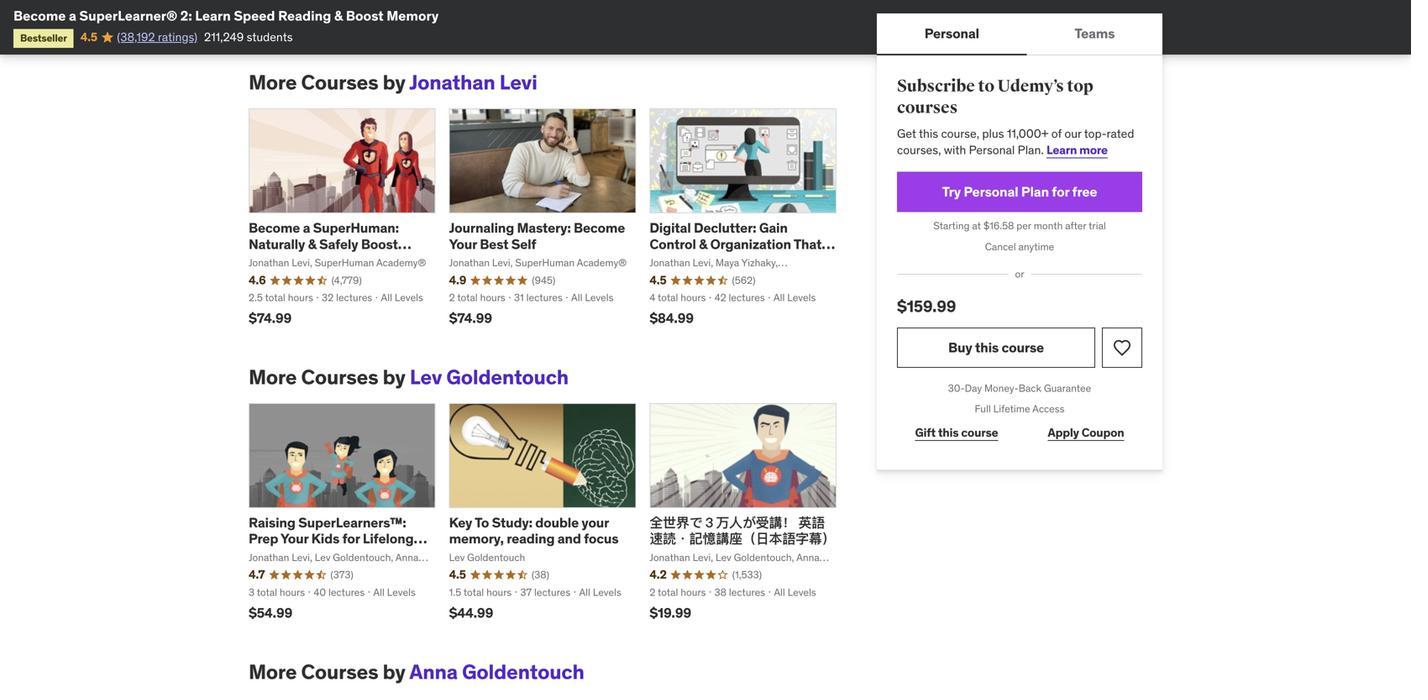 Task type: locate. For each thing, give the bounding box(es) containing it.
0 vertical spatial by
[[383, 70, 406, 95]]

levels right 32 lectures on the left of the page
[[395, 291, 423, 304]]

lectures for raising superlearners™: prep your kids for lifelong learning
[[329, 586, 365, 599]]

hours left 42
[[681, 291, 706, 304]]

1 by from the top
[[383, 70, 406, 95]]

gain
[[760, 219, 788, 237]]

anna down 英語
[[797, 551, 820, 564]]

levels down that
[[788, 291, 816, 304]]

course inside button
[[1002, 339, 1045, 356]]

1 horizontal spatial $74.99
[[449, 310, 492, 327]]

all levels right 31 lectures
[[571, 291, 614, 304]]

course
[[1002, 339, 1045, 356], [962, 425, 999, 440]]

2 vertical spatial by
[[383, 660, 406, 685]]

boost left memory
[[346, 7, 384, 24]]

become up bestseller
[[13, 7, 66, 24]]

1 horizontal spatial become
[[249, 219, 300, 237]]

starting at $16.58 per month after trial cancel anytime
[[934, 219, 1107, 253]]

2 vertical spatial this
[[939, 425, 959, 440]]

& for become
[[308, 236, 317, 253]]

courses down 32 lectures on the left of the page
[[301, 365, 379, 390]]

journaling
[[449, 219, 514, 237]]

safely
[[319, 236, 358, 253]]

day
[[965, 382, 982, 395]]

levels right 38 lectures
[[788, 586, 817, 599]]

for left free
[[1052, 183, 1070, 200]]

hours for 全世界で３万人が受講！ 英語 速読・記憶講座（日本語字幕）
[[681, 586, 706, 599]]

0 vertical spatial personal
[[925, 25, 980, 42]]

learn up 211,249 at left
[[195, 7, 231, 24]]

0 vertical spatial learn
[[195, 7, 231, 24]]

all
[[381, 291, 392, 304], [571, 291, 583, 304], [774, 291, 785, 304], [373, 586, 385, 599], [579, 586, 591, 599], [774, 586, 786, 599]]

1 vertical spatial courses
[[301, 365, 379, 390]]

this right 'buy'
[[976, 339, 999, 356]]

1 $74.99 from the left
[[249, 310, 292, 327]]

2.5 total hours
[[249, 291, 313, 304]]

levels left 1.5 on the bottom left of the page
[[387, 586, 416, 599]]

your
[[582, 514, 609, 532]]

total for raising superlearners™: prep your kids for lifelong learning
[[257, 586, 277, 599]]

hours left "40"
[[280, 586, 305, 599]]

0 vertical spatial 2
[[449, 291, 455, 304]]

hours left 32
[[288, 291, 313, 304]]

memory,
[[449, 530, 504, 548]]

goldentouch
[[447, 365, 569, 390], [467, 551, 525, 564], [650, 565, 708, 578], [462, 660, 585, 685]]

2 $74.99 from the left
[[449, 310, 492, 327]]

4.9
[[449, 273, 467, 288]]

jonathan down prep at the bottom left of the page
[[249, 551, 289, 564]]

plus
[[983, 126, 1005, 141]]

jonathan down control
[[650, 256, 691, 269]]

more down 2.5 total hours
[[249, 365, 297, 390]]

money-
[[985, 382, 1019, 395]]

1 vertical spatial course
[[962, 425, 999, 440]]

all right 31 lectures
[[571, 291, 583, 304]]

all levels for raising superlearners™: prep your kids for lifelong learning
[[373, 586, 416, 599]]

more
[[249, 70, 297, 95], [249, 365, 297, 390], [249, 660, 297, 685]]

levi, for become a superhuman: naturally & safely boost testosterone
[[292, 256, 312, 269]]

38 reviews element
[[532, 568, 550, 582]]

lectures down 1533 reviews "element"
[[729, 586, 766, 599]]

jonathan inside jonathan levi, lev goldentouch, anna goldentouch, superhuman academy®
[[249, 551, 289, 564]]

levi, left maya
[[693, 256, 714, 269]]

more for more courses by lev goldentouch
[[249, 365, 297, 390]]

this for get
[[919, 126, 939, 141]]

0 vertical spatial 2 total hours
[[449, 291, 506, 304]]

speed
[[234, 7, 275, 24]]

levi, inside jonathan levi, lev goldentouch, anna goldentouch, superhuman academy®
[[292, 551, 312, 564]]

superhuman up (4,779)
[[315, 256, 374, 269]]

& inside "digital declutter: gain control & organization that lasts!"
[[699, 236, 708, 253]]

hours for digital declutter: gain control & organization that lasts!
[[681, 291, 706, 304]]

superhuman up (945) at the left of the page
[[515, 256, 575, 269]]

more for more courses by anna goldentouch
[[249, 660, 297, 685]]

this right gift
[[939, 425, 959, 440]]

become
[[13, 7, 66, 24], [249, 219, 300, 237], [574, 219, 625, 237]]

0 horizontal spatial 4.5
[[80, 29, 97, 44]]

4779 reviews element
[[332, 273, 362, 288]]

apply
[[1048, 425, 1080, 440]]

academy® down maya
[[711, 270, 761, 284]]

goldentouch, up (1,533) on the bottom of page
[[734, 551, 795, 564]]

levi, inside jonathan levi, maya yizhaky, superhuman academy®
[[693, 256, 714, 269]]

$19.99
[[650, 604, 692, 622]]

total for key to study: double your memory, reading and focus
[[464, 586, 484, 599]]

1533 reviews element
[[733, 568, 762, 582]]

become up the testosterone
[[249, 219, 300, 237]]

1 vertical spatial for
[[343, 530, 360, 548]]

course up back
[[1002, 339, 1045, 356]]

jonathan left levi
[[409, 70, 496, 95]]

lev inside jonathan levi, lev goldentouch, anna goldentouch, superhuman academy®
[[315, 551, 331, 564]]

this for buy
[[976, 339, 999, 356]]

total down 4.9
[[457, 291, 478, 304]]

1 courses from the top
[[301, 70, 379, 95]]

testosterone
[[249, 252, 330, 269]]

0 horizontal spatial &
[[308, 236, 317, 253]]

levi, for raising superlearners™: prep your kids for lifelong learning
[[292, 551, 312, 564]]

2 total hours for $74.99
[[449, 291, 506, 304]]

2 vertical spatial courses
[[301, 660, 379, 685]]

0 horizontal spatial course
[[962, 425, 999, 440]]

(38,192
[[117, 29, 155, 44]]

0 vertical spatial course
[[1002, 339, 1045, 356]]

0 horizontal spatial become
[[13, 7, 66, 24]]

all levels for journaling mastery: become your best self
[[571, 291, 614, 304]]

2 horizontal spatial goldentouch,
[[734, 551, 795, 564]]

more down $54.99
[[249, 660, 297, 685]]

1 horizontal spatial a
[[303, 219, 310, 237]]

learn down of
[[1047, 142, 1078, 157]]

goldentouch inside "全世界で３万人が受講！ 英語 速読・記憶講座（日本語字幕） jonathan levi, lev goldentouch, anna goldentouch"
[[650, 565, 708, 578]]

3 more from the top
[[249, 660, 297, 685]]

levi, down "全世界で３万人が受講！" at the bottom
[[693, 551, 714, 564]]

and
[[558, 530, 581, 548]]

boost right safely
[[361, 236, 398, 253]]

all right 32 lectures on the left of the page
[[381, 291, 392, 304]]

hours left 37
[[487, 586, 512, 599]]

1 horizontal spatial for
[[1052, 183, 1070, 200]]

learn more link
[[1047, 142, 1108, 157]]

goldentouch up $19.99
[[650, 565, 708, 578]]

digital
[[650, 219, 691, 237]]

1 vertical spatial 2
[[650, 586, 656, 599]]

courses
[[301, 70, 379, 95], [301, 365, 379, 390], [301, 660, 379, 685]]

guarantee
[[1044, 382, 1092, 395]]

2.5
[[249, 291, 263, 304]]

$44.99
[[449, 604, 493, 622]]

2 down 4.2
[[650, 586, 656, 599]]

4.5 down superlearner®
[[80, 29, 97, 44]]

total right 3 at bottom
[[257, 586, 277, 599]]

0 horizontal spatial your
[[281, 530, 309, 548]]

all levels down "yizhaky,"
[[774, 291, 816, 304]]

for inside the raising superlearners™: prep your kids for lifelong learning
[[343, 530, 360, 548]]

levels for digital declutter: gain control & organization that lasts!
[[788, 291, 816, 304]]

3 by from the top
[[383, 660, 406, 685]]

$74.99 down 2.5 total hours
[[249, 310, 292, 327]]

all levels for key to study: double your memory, reading and focus
[[579, 586, 622, 599]]

more courses by jonathan levi
[[249, 70, 538, 95]]

3 courses from the top
[[301, 660, 379, 685]]

all right 42 lectures at the top right
[[774, 291, 785, 304]]

total right 1.5 on the bottom left of the page
[[464, 586, 484, 599]]

0 vertical spatial 4.5
[[80, 29, 97, 44]]

1.5 total hours
[[449, 586, 512, 599]]

1 vertical spatial this
[[976, 339, 999, 356]]

1 vertical spatial personal
[[970, 142, 1015, 157]]

prep
[[249, 530, 278, 548]]

$74.99 down 4.9
[[449, 310, 492, 327]]

& right reading
[[334, 7, 343, 24]]

become for become a superlearner® 2: learn speed reading & boost memory
[[13, 7, 66, 24]]

cancel
[[986, 240, 1017, 253]]

945 reviews element
[[532, 273, 556, 288]]

a inside become a superhuman: naturally & safely boost testosterone
[[303, 219, 310, 237]]

2 total hours up $19.99
[[650, 586, 706, 599]]

become a superhuman: naturally & safely boost testosterone link
[[249, 219, 412, 269]]

0 vertical spatial for
[[1052, 183, 1070, 200]]

best
[[480, 236, 509, 253]]

jonathan up 4.9
[[449, 256, 490, 269]]

declutter:
[[694, 219, 757, 237]]

academy® inside journaling mastery: become your best self jonathan levi, superhuman academy®
[[577, 256, 627, 269]]

levi, down kids
[[292, 551, 312, 564]]

a for superhuman:
[[303, 219, 310, 237]]

a left superlearner®
[[69, 7, 76, 24]]

more down students
[[249, 70, 297, 95]]

1 vertical spatial 2 total hours
[[650, 586, 706, 599]]

2 total hours
[[449, 291, 506, 304], [650, 586, 706, 599]]

personal up subscribe
[[925, 25, 980, 42]]

lasts!
[[650, 252, 687, 269]]

lectures down 945 reviews element
[[527, 291, 563, 304]]

2 vertical spatial personal
[[964, 183, 1019, 200]]

tab list
[[877, 13, 1163, 55]]

courses,
[[898, 142, 942, 157]]

1 horizontal spatial 2
[[650, 586, 656, 599]]

become inside journaling mastery: become your best self jonathan levi, superhuman academy®
[[574, 219, 625, 237]]

all for key to study: double your memory, reading and focus
[[579, 586, 591, 599]]

your left best
[[449, 236, 477, 253]]

$74.99 for journaling mastery: become your best self
[[449, 310, 492, 327]]

try personal plan for free
[[943, 183, 1098, 200]]

get
[[898, 126, 917, 141]]

goldentouch, down learning
[[249, 565, 309, 578]]

superhuman down the lasts! on the top left of page
[[650, 270, 709, 284]]

jonathan up 4.2
[[650, 551, 691, 564]]

levi, down naturally
[[292, 256, 312, 269]]

anna
[[396, 551, 419, 564], [797, 551, 820, 564], [410, 660, 458, 685]]

course down full
[[962, 425, 999, 440]]

anna goldentouch link
[[410, 660, 585, 685]]

levi, down best
[[492, 256, 513, 269]]

2 vertical spatial 4.5
[[449, 567, 466, 583]]

0 horizontal spatial 2
[[449, 291, 455, 304]]

2 down 4.9
[[449, 291, 455, 304]]

your inside the raising superlearners™: prep your kids for lifelong learning
[[281, 530, 309, 548]]

reading
[[507, 530, 555, 548]]

personal button
[[877, 13, 1027, 54]]

lectures down 38 reviews element
[[534, 586, 571, 599]]

1 horizontal spatial course
[[1002, 339, 1045, 356]]

levels left 4
[[585, 291, 614, 304]]

1 vertical spatial a
[[303, 219, 310, 237]]

jonathan
[[409, 70, 496, 95], [249, 256, 289, 269], [449, 256, 490, 269], [650, 256, 691, 269], [249, 551, 289, 564], [650, 551, 691, 564]]

all right 40 lectures
[[373, 586, 385, 599]]

become a superlearner® 2: learn speed reading & boost memory
[[13, 7, 439, 24]]

total for 全世界で３万人が受講！ 英語 速読・記憶講座（日本語字幕）
[[658, 586, 678, 599]]

1 vertical spatial by
[[383, 365, 406, 390]]

1 vertical spatial more
[[249, 365, 297, 390]]

4.5 up 1.5 on the bottom left of the page
[[449, 567, 466, 583]]

4.5 up 4
[[650, 273, 667, 288]]

1 horizontal spatial learn
[[1047, 142, 1078, 157]]

to
[[978, 76, 995, 97]]

tab list containing personal
[[877, 13, 1163, 55]]

1 horizontal spatial 4.5
[[449, 567, 466, 583]]

2 by from the top
[[383, 365, 406, 390]]

lectures down 373 reviews element
[[329, 586, 365, 599]]

0 horizontal spatial 2 total hours
[[449, 291, 506, 304]]

2 for $74.99
[[449, 291, 455, 304]]

superhuman inside journaling mastery: become your best self jonathan levi, superhuman academy®
[[515, 256, 575, 269]]

2 courses from the top
[[301, 365, 379, 390]]

levels down focus
[[593, 586, 622, 599]]

1 horizontal spatial your
[[449, 236, 477, 253]]

2 horizontal spatial 4.5
[[650, 273, 667, 288]]

a left safely
[[303, 219, 310, 237]]

1 horizontal spatial &
[[334, 7, 343, 24]]

1 vertical spatial your
[[281, 530, 309, 548]]

1 horizontal spatial 2 total hours
[[650, 586, 706, 599]]

562 reviews element
[[732, 273, 756, 288]]

all right 37 lectures
[[579, 586, 591, 599]]

lectures down 4779 reviews element on the top left of page
[[336, 291, 373, 304]]

& left safely
[[308, 236, 317, 253]]

hours left 31
[[480, 291, 506, 304]]

become a superhuman: naturally & safely boost testosterone
[[249, 219, 399, 269]]

this for gift
[[939, 425, 959, 440]]

0 vertical spatial courses
[[301, 70, 379, 95]]

superhuman
[[315, 256, 374, 269], [515, 256, 575, 269], [650, 270, 709, 284], [312, 565, 371, 578]]

become right mastery:
[[574, 219, 625, 237]]

all right 38 lectures
[[774, 586, 786, 599]]

total down 4.2
[[658, 586, 678, 599]]

become inside become a superhuman: naturally & safely boost testosterone
[[249, 219, 300, 237]]

total right 4
[[658, 291, 678, 304]]

all levels right 32 lectures on the left of the page
[[381, 291, 423, 304]]

total right 2.5
[[265, 291, 286, 304]]

anna down lifelong in the left bottom of the page
[[396, 551, 419, 564]]

all levels down focus
[[579, 586, 622, 599]]

211,249 students
[[204, 29, 293, 44]]

per
[[1017, 219, 1032, 232]]

lifelong
[[363, 530, 414, 548]]

11,000+
[[1007, 126, 1049, 141]]

1 vertical spatial 4.5
[[650, 273, 667, 288]]

your inside journaling mastery: become your best self jonathan levi, superhuman academy®
[[449, 236, 477, 253]]

all for digital declutter: gain control & organization that lasts!
[[774, 291, 785, 304]]

this inside get this course, plus 11,000+ of our top-rated courses, with personal plan.
[[919, 126, 939, 141]]

this up "courses,"
[[919, 126, 939, 141]]

lectures for key to study: double your memory, reading and focus
[[534, 586, 571, 599]]

all levels right 38 lectures
[[774, 586, 817, 599]]

2
[[449, 291, 455, 304], [650, 586, 656, 599]]

1 horizontal spatial goldentouch,
[[333, 551, 393, 564]]

or
[[1016, 268, 1025, 281]]

buy
[[949, 339, 973, 356]]

30-day money-back guarantee full lifetime access
[[949, 382, 1092, 416]]

key
[[449, 514, 472, 532]]

0 vertical spatial your
[[449, 236, 477, 253]]

hours for become a superhuman: naturally & safely boost testosterone
[[288, 291, 313, 304]]

back
[[1019, 382, 1042, 395]]

all for 全世界で３万人が受講！ 英語 速読・記憶講座（日本語字幕）
[[774, 586, 786, 599]]

personal
[[925, 25, 980, 42], [970, 142, 1015, 157], [964, 183, 1019, 200]]

goldentouch down "memory,"
[[467, 551, 525, 564]]

courses down reviews
[[301, 70, 379, 95]]

31 lectures
[[514, 291, 563, 304]]

1 more from the top
[[249, 70, 297, 95]]

your left kids
[[281, 530, 309, 548]]

wishlist image
[[1113, 338, 1133, 358]]

gift
[[916, 425, 936, 440]]

0 vertical spatial a
[[69, 7, 76, 24]]

42 lectures
[[715, 291, 765, 304]]

hours for key to study: double your memory, reading and focus
[[487, 586, 512, 599]]

2 horizontal spatial become
[[574, 219, 625, 237]]

2 vertical spatial more
[[249, 660, 297, 685]]

goldentouch inside the key to study: double your memory, reading and focus lev goldentouch
[[467, 551, 525, 564]]

personal up the $16.58
[[964, 183, 1019, 200]]

total for digital declutter: gain control & organization that lasts!
[[658, 291, 678, 304]]

for right kids
[[343, 530, 360, 548]]

all levels for become a superhuman: naturally & safely boost testosterone
[[381, 291, 423, 304]]

0 vertical spatial more
[[249, 70, 297, 95]]

(38)
[[532, 569, 550, 582]]

udemy's
[[998, 76, 1064, 97]]

2 horizontal spatial &
[[699, 236, 708, 253]]

after
[[1066, 219, 1087, 232]]

2 total hours down 4.9
[[449, 291, 506, 304]]

academy® left the lasts! on the top left of page
[[577, 256, 627, 269]]

levi, inside journaling mastery: become your best self jonathan levi, superhuman academy®
[[492, 256, 513, 269]]

courses for lev goldentouch
[[301, 365, 379, 390]]

0 vertical spatial this
[[919, 126, 939, 141]]

& up jonathan levi, maya yizhaky, superhuman academy® in the top of the page
[[699, 236, 708, 253]]

$74.99 for become a superhuman: naturally & safely boost testosterone
[[249, 310, 292, 327]]

goldentouch, up (373)
[[333, 551, 393, 564]]

0 horizontal spatial a
[[69, 7, 76, 24]]

plan.
[[1018, 142, 1044, 157]]

all levels
[[381, 291, 423, 304], [571, 291, 614, 304], [774, 291, 816, 304], [373, 586, 416, 599], [579, 586, 622, 599], [774, 586, 817, 599]]

hours for raising superlearners™: prep your kids for lifelong learning
[[280, 586, 305, 599]]

digital declutter: gain control & organization that lasts!
[[650, 219, 822, 269]]

hours left 38
[[681, 586, 706, 599]]

total for journaling mastery: become your best self
[[457, 291, 478, 304]]

0 vertical spatial boost
[[346, 7, 384, 24]]

全世界で３万人が受講！ 英語 速読・記憶講座（日本語字幕） link
[[650, 514, 836, 548]]

a
[[69, 7, 76, 24], [303, 219, 310, 237]]

& inside become a superhuman: naturally & safely boost testosterone
[[308, 236, 317, 253]]

anna inside "全世界で３万人が受講！ 英語 速読・記憶講座（日本語字幕） jonathan levi, lev goldentouch, anna goldentouch"
[[797, 551, 820, 564]]

0 horizontal spatial for
[[343, 530, 360, 548]]

0 horizontal spatial $74.99
[[249, 310, 292, 327]]

1 vertical spatial boost
[[361, 236, 398, 253]]

superhuman:
[[313, 219, 399, 237]]

superhuman up 40 lectures
[[312, 565, 371, 578]]

this inside button
[[976, 339, 999, 356]]

& for digital
[[699, 236, 708, 253]]

levels for raising superlearners™: prep your kids for lifelong learning
[[387, 586, 416, 599]]

academy® down lifelong in the left bottom of the page
[[373, 565, 423, 578]]

2 more from the top
[[249, 365, 297, 390]]



Task type: vqa. For each thing, say whether or not it's contained in the screenshot.


Task type: describe. For each thing, give the bounding box(es) containing it.
boost inside become a superhuman: naturally & safely boost testosterone
[[361, 236, 398, 253]]

personal inside get this course, plus 11,000+ of our top-rated courses, with personal plan.
[[970, 142, 1015, 157]]

naturally
[[249, 236, 305, 253]]

apply coupon button
[[1030, 416, 1143, 450]]

(373)
[[331, 569, 354, 582]]

goldentouch, inside "全世界で３万人が受講！ 英語 速読・記憶講座（日本語字幕） jonathan levi, lev goldentouch, anna goldentouch"
[[734, 551, 795, 564]]

more
[[1080, 142, 1108, 157]]

buy this course
[[949, 339, 1045, 356]]

3 total hours
[[249, 586, 305, 599]]

32 lectures
[[322, 291, 373, 304]]

40
[[314, 586, 326, 599]]

by for jonathan
[[383, 70, 406, 95]]

memory
[[387, 7, 439, 24]]

personal inside try personal plan for free link
[[964, 183, 1019, 200]]

apply coupon
[[1048, 425, 1125, 440]]

control
[[650, 236, 696, 253]]

30-
[[949, 382, 965, 395]]

of
[[1052, 126, 1062, 141]]

gift this course
[[916, 425, 999, 440]]

double
[[536, 514, 579, 532]]

courses for jonathan levi
[[301, 70, 379, 95]]

4
[[650, 291, 656, 304]]

lectures for digital declutter: gain control & organization that lasts!
[[729, 291, 765, 304]]

4.5 for digital declutter: gain control & organization that lasts!
[[650, 273, 667, 288]]

that
[[794, 236, 822, 253]]

ratings)
[[158, 29, 198, 44]]

all levels for digital declutter: gain control & organization that lasts!
[[774, 291, 816, 304]]

lev goldentouch link
[[410, 365, 569, 390]]

course for buy this course
[[1002, 339, 1045, 356]]

try
[[943, 183, 961, 200]]

more courses by lev goldentouch
[[249, 365, 569, 390]]

373 reviews element
[[331, 568, 354, 582]]

full
[[975, 403, 991, 416]]

by for lev
[[383, 365, 406, 390]]

more courses by anna goldentouch
[[249, 660, 585, 685]]

$159.99
[[898, 296, 957, 316]]

subscribe
[[898, 76, 975, 97]]

access
[[1033, 403, 1065, 416]]

academy® inside jonathan levi, lev goldentouch, anna goldentouch, superhuman academy®
[[373, 565, 423, 578]]

2:
[[180, 7, 192, 24]]

4.6
[[249, 273, 266, 288]]

show
[[260, 19, 291, 34]]

jonathan inside jonathan levi, maya yizhaky, superhuman academy®
[[650, 256, 691, 269]]

lev inside "全世界で３万人が受講！ 英語 速読・記憶講座（日本語字幕） jonathan levi, lev goldentouch, anna goldentouch"
[[716, 551, 732, 564]]

get this course, plus 11,000+ of our top-rated courses, with personal plan.
[[898, 126, 1135, 157]]

(562)
[[732, 274, 756, 287]]

learning
[[249, 547, 304, 564]]

levels for become a superhuman: naturally & safely boost testosterone
[[395, 291, 423, 304]]

raising superlearners™: prep your kids for lifelong learning link
[[249, 514, 427, 564]]

by for anna
[[383, 660, 406, 685]]

try personal plan for free link
[[898, 172, 1143, 212]]

at
[[973, 219, 981, 232]]

key to study: double your memory, reading and focus link
[[449, 514, 619, 548]]

focus
[[584, 530, 619, 548]]

(1,533)
[[733, 569, 762, 582]]

gift this course link
[[898, 416, 1017, 450]]

3
[[249, 586, 255, 599]]

jonathan inside "全世界で３万人が受講！ 英語 速読・記憶講座（日本語字幕） jonathan levi, lev goldentouch, anna goldentouch"
[[650, 551, 691, 564]]

jonathan down naturally
[[249, 256, 289, 269]]

trial
[[1089, 219, 1107, 232]]

kids
[[311, 530, 340, 548]]

teams button
[[1027, 13, 1163, 54]]

buy this course button
[[898, 328, 1096, 368]]

our
[[1065, 126, 1082, 141]]

38 lectures
[[715, 586, 766, 599]]

0 horizontal spatial learn
[[195, 7, 231, 24]]

(38,192 ratings)
[[117, 29, 198, 44]]

levi, inside "全世界で３万人が受講！ 英語 速読・記憶講座（日本語字幕） jonathan levi, lev goldentouch, anna goldentouch"
[[693, 551, 714, 564]]

lectures for become a superhuman: naturally & safely boost testosterone
[[336, 291, 373, 304]]

your for journaling
[[449, 236, 477, 253]]

more for more courses by jonathan levi
[[249, 70, 297, 95]]

personal inside personal button
[[925, 25, 980, 42]]

all for journaling mastery: become your best self
[[571, 291, 583, 304]]

jonathan inside journaling mastery: become your best self jonathan levi, superhuman academy®
[[449, 256, 490, 269]]

levi
[[500, 70, 538, 95]]

all for raising superlearners™: prep your kids for lifelong learning
[[373, 586, 385, 599]]

1 vertical spatial learn
[[1047, 142, 1078, 157]]

$16.58
[[984, 219, 1015, 232]]

anna down $44.99
[[410, 660, 458, 685]]

to
[[475, 514, 489, 532]]

goldentouch down $44.99
[[462, 660, 585, 685]]

academy® down the superhuman:
[[376, 256, 426, 269]]

jonathan levi link
[[409, 70, 538, 95]]

0 horizontal spatial goldentouch,
[[249, 565, 309, 578]]

hours for journaling mastery: become your best self
[[480, 291, 506, 304]]

superhuman inside jonathan levi, lev goldentouch, anna goldentouch, superhuman academy®
[[312, 565, 371, 578]]

reading
[[278, 7, 331, 24]]

all for become a superhuman: naturally & safely boost testosterone
[[381, 291, 392, 304]]

40 lectures
[[314, 586, 365, 599]]

reviews
[[308, 19, 350, 34]]

lev inside the key to study: double your memory, reading and focus lev goldentouch
[[449, 551, 465, 564]]

study:
[[492, 514, 533, 532]]

rated
[[1107, 126, 1135, 141]]

levels for journaling mastery: become your best self
[[585, 291, 614, 304]]

yizhaky,
[[742, 256, 778, 269]]

superhuman inside jonathan levi, maya yizhaky, superhuman academy®
[[650, 270, 709, 284]]

coupon
[[1082, 425, 1125, 440]]

courses for anna goldentouch
[[301, 660, 379, 685]]

maya
[[716, 256, 740, 269]]

all
[[293, 19, 306, 34]]

course for gift this course
[[962, 425, 999, 440]]

levels for 全世界で３万人が受講！ 英語 速読・記憶講座（日本語字幕）
[[788, 586, 817, 599]]

free
[[1073, 183, 1098, 200]]

英語
[[799, 514, 825, 532]]

all levels for 全世界で３万人が受講！ 英語 速読・記憶講座（日本語字幕）
[[774, 586, 817, 599]]

2 for $19.99
[[650, 586, 656, 599]]

a for superlearner®
[[69, 7, 76, 24]]

total for become a superhuman: naturally & safely boost testosterone
[[265, 291, 286, 304]]

anna inside jonathan levi, lev goldentouch, anna goldentouch, superhuman academy®
[[396, 551, 419, 564]]

37 lectures
[[521, 586, 571, 599]]

2 total hours for $19.99
[[650, 586, 706, 599]]

lectures for 全世界で３万人が受講！ 英語 速読・記憶講座（日本語字幕）
[[729, 586, 766, 599]]

goldentouch down 31
[[447, 365, 569, 390]]

month
[[1034, 219, 1063, 232]]

jonathan levi, lev goldentouch, anna goldentouch, superhuman academy®
[[249, 551, 423, 578]]

journaling mastery: become your best self link
[[449, 219, 625, 253]]

4 total hours
[[650, 291, 706, 304]]

superlearners™:
[[298, 514, 406, 532]]

become for become a superhuman: naturally & safely boost testosterone
[[249, 219, 300, 237]]

4.7
[[249, 567, 265, 583]]

4.5 for key to study: double your memory, reading and focus
[[449, 567, 466, 583]]

anytime
[[1019, 240, 1055, 253]]

levels for key to study: double your memory, reading and focus
[[593, 586, 622, 599]]

levi, for digital declutter: gain control & organization that lasts!
[[693, 256, 714, 269]]

your for raising
[[281, 530, 309, 548]]

211,249
[[204, 29, 244, 44]]

academy® inside jonathan levi, maya yizhaky, superhuman academy®
[[711, 270, 761, 284]]

show all reviews button
[[249, 10, 361, 44]]

$54.99
[[249, 604, 293, 622]]

mastery:
[[517, 219, 571, 237]]

lectures for journaling mastery: become your best self
[[527, 291, 563, 304]]



